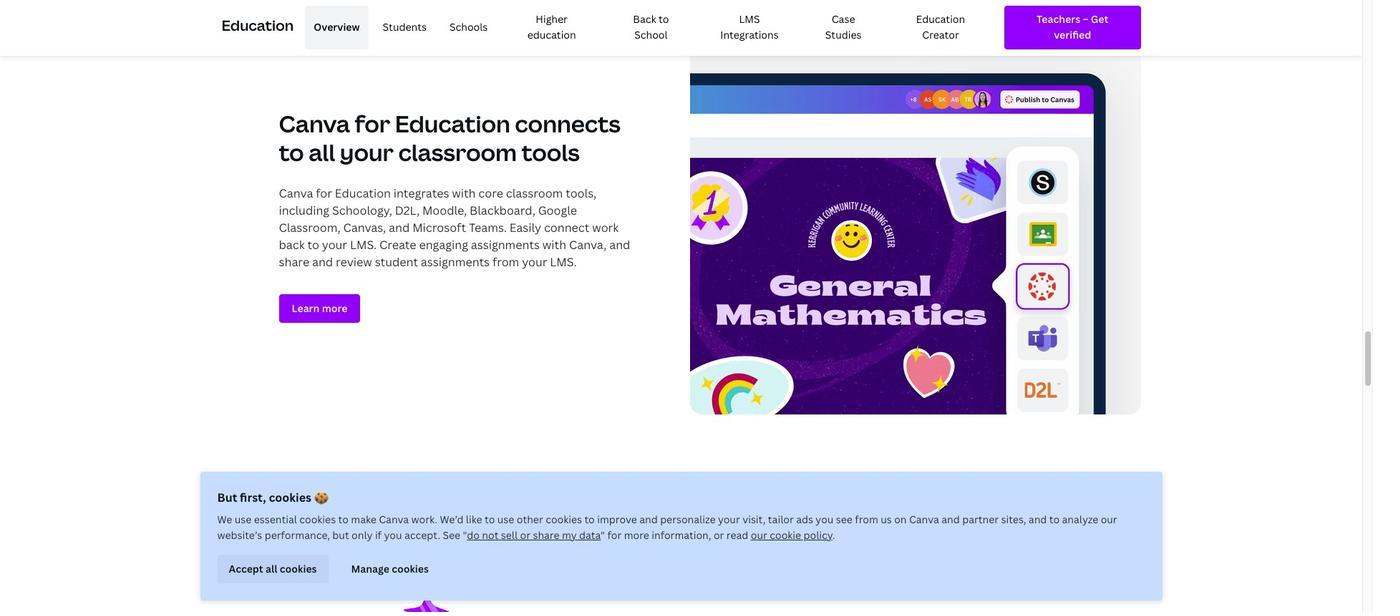 Task type: describe. For each thing, give the bounding box(es) containing it.
manage
[[351, 562, 389, 576]]

higher
[[536, 12, 568, 26]]

personalize
[[660, 513, 716, 526]]

to inside canva for education integrates with core classroom tools, including schoology, d2l, moodle, blackboard, google classroom, canvas, and microsoft teams. easily connect work back to your lms. create engaging assignments with canva, and share and review student assignments from your lms.
[[308, 237, 319, 253]]

google
[[538, 203, 577, 219]]

to inside canva for education connects to all your classroom tools
[[279, 137, 304, 168]]

2 use from the left
[[498, 513, 515, 526]]

like
[[466, 513, 482, 526]]

and right sites,
[[1029, 513, 1047, 526]]

work.
[[412, 513, 438, 526]]

including
[[279, 203, 330, 219]]

1 or from the left
[[520, 529, 531, 542]]

we
[[217, 513, 232, 526]]

your up review
[[322, 237, 347, 253]]

our inside we use essential cookies to make canva work. we'd like to use other cookies to improve and personalize your visit, tailor ads you see from us on canva and partner sites, and to analyze our website's performance, but only if you accept. see "
[[1101, 513, 1118, 526]]

case studies
[[826, 12, 862, 42]]

overview link
[[305, 6, 369, 49]]

canvas,
[[343, 220, 386, 236]]

but
[[217, 490, 237, 506]]

from inside we use essential cookies to make canva work. we'd like to use other cookies to improve and personalize your visit, tailor ads you see from us on canva and partner sites, and to analyze our website's performance, but only if you accept. see "
[[855, 513, 879, 526]]

website's
[[217, 529, 262, 542]]

cookies up 'my'
[[546, 513, 582, 526]]

0 horizontal spatial you
[[384, 529, 402, 542]]

your down easily
[[522, 255, 548, 270]]

school
[[635, 28, 668, 42]]

education inside canva for education integrates with core classroom tools, including schoology, d2l, moodle, blackboard, google classroom, canvas, and microsoft teams. easily connect work back to your lms. create engaging assignments with canva, and share and review student assignments from your lms.
[[335, 186, 391, 202]]

classroom,
[[279, 220, 341, 236]]

education element
[[222, 0, 1141, 55]]

and up do not sell or share my data " for more information, or read our cookie policy .
[[640, 513, 658, 526]]

do not sell or share my data " for more information, or read our cookie policy .
[[467, 529, 835, 542]]

do not sell or share my data link
[[467, 529, 601, 542]]

us
[[881, 513, 892, 526]]

canva for education connects to all your classroom tools
[[279, 108, 621, 168]]

sell
[[501, 529, 518, 542]]

integrates
[[394, 186, 449, 202]]

" inside we use essential cookies to make canva work. we'd like to use other cookies to improve and personalize your visit, tailor ads you see from us on canva and partner sites, and to analyze our website's performance, but only if you accept. see "
[[463, 529, 467, 542]]

cookies up essential at the bottom left of the page
[[269, 490, 312, 506]]

integrations
[[721, 28, 779, 42]]

information,
[[652, 529, 712, 542]]

creator
[[923, 28, 960, 42]]

moodle,
[[422, 203, 467, 219]]

first,
[[240, 490, 266, 506]]

cookies inside button
[[280, 562, 317, 576]]

to left analyze
[[1050, 513, 1060, 526]]

create
[[380, 237, 417, 253]]

ads
[[797, 513, 814, 526]]

all inside canva for education connects to all your classroom tools
[[309, 137, 335, 168]]

but
[[333, 529, 349, 542]]

teams.
[[469, 220, 507, 236]]

our cookie policy link
[[751, 529, 833, 542]]

classroom inside canva for education integrates with core classroom tools, including schoology, d2l, moodle, blackboard, google classroom, canvas, and microsoft teams. easily connect work back to your lms. create engaging assignments with canva, and share and review student assignments from your lms.
[[506, 186, 563, 202]]

menu bar inside education element
[[300, 6, 993, 49]]

and down work at the top of page
[[610, 237, 631, 253]]

students link
[[374, 6, 435, 49]]

all inside button
[[266, 562, 278, 576]]

tools,
[[566, 186, 597, 202]]

education creator
[[917, 12, 966, 42]]

work
[[592, 220, 619, 236]]

and up create
[[389, 220, 410, 236]]

see
[[836, 513, 853, 526]]

🍪
[[314, 490, 329, 506]]

schoology,
[[332, 203, 392, 219]]

teachers – get verified image
[[1018, 11, 1128, 44]]

d2l,
[[395, 203, 420, 219]]

to up data
[[585, 513, 595, 526]]

1 vertical spatial lms.
[[550, 255, 577, 270]]

your inside we use essential cookies to make canva work. we'd like to use other cookies to improve and personalize your visit, tailor ads you see from us on canva and partner sites, and to analyze our website's performance, but only if you accept. see "
[[718, 513, 740, 526]]

case studies link
[[804, 6, 883, 49]]

higher education link
[[502, 6, 602, 49]]

back
[[279, 237, 305, 253]]

if
[[375, 529, 382, 542]]

see
[[443, 529, 461, 542]]

performance,
[[265, 529, 330, 542]]

accept
[[229, 562, 263, 576]]

we use essential cookies to make canva work. we'd like to use other cookies to improve and personalize your visit, tailor ads you see from us on canva and partner sites, and to analyze our website's performance, but only if you accept. see "
[[217, 513, 1118, 542]]

engaging
[[419, 237, 468, 253]]

do
[[467, 529, 480, 542]]

lms integrations link
[[701, 6, 799, 49]]

schools
[[450, 20, 488, 34]]

accept all cookies
[[229, 562, 317, 576]]

core
[[479, 186, 503, 202]]

more
[[624, 529, 650, 542]]

education inside "link"
[[917, 12, 966, 26]]

your inside canva for education connects to all your classroom tools
[[340, 137, 394, 168]]

back to school link
[[607, 6, 695, 49]]

my
[[562, 529, 577, 542]]

visit,
[[743, 513, 766, 526]]

other
[[517, 513, 543, 526]]



Task type: locate. For each thing, give the bounding box(es) containing it.
accept all cookies button
[[217, 555, 328, 584]]

0 horizontal spatial all
[[266, 562, 278, 576]]

overview
[[314, 20, 360, 34]]

1 horizontal spatial "
[[601, 529, 605, 542]]

canva inside canva for education integrates with core classroom tools, including schoology, d2l, moodle, blackboard, google classroom, canvas, and microsoft teams. easily connect work back to your lms. create engaging assignments with canva, and share and review student assignments from your lms.
[[279, 186, 313, 202]]

education creator link
[[889, 6, 993, 49]]

from
[[493, 255, 519, 270], [855, 513, 879, 526]]

1 vertical spatial you
[[384, 529, 402, 542]]

0 vertical spatial all
[[309, 137, 335, 168]]

canva for education integrates with core classroom tools, including schoology, d2l, moodle, blackboard, google classroom, canvas, and microsoft teams. easily connect work back to your lms. create engaging assignments with canva, and share and review student assignments from your lms.
[[279, 186, 631, 270]]

manage cookies button
[[340, 555, 440, 584]]

1 vertical spatial our
[[751, 529, 768, 542]]

student
[[375, 255, 418, 270]]

1 horizontal spatial lms.
[[550, 255, 577, 270]]

lms. down canva, at the left top of the page
[[550, 255, 577, 270]]

review
[[336, 255, 372, 270]]

share
[[279, 255, 309, 270], [533, 529, 560, 542]]

data
[[579, 529, 601, 542]]

cookie
[[770, 529, 802, 542]]

students
[[383, 20, 427, 34]]

0 horizontal spatial for
[[316, 186, 332, 202]]

0 horizontal spatial our
[[751, 529, 768, 542]]

menu bar
[[300, 6, 993, 49]]

back
[[633, 12, 657, 26]]

policy
[[804, 529, 833, 542]]

cookies down performance,
[[280, 562, 317, 576]]

1 vertical spatial for
[[316, 186, 332, 202]]

" down improve
[[601, 529, 605, 542]]

1 horizontal spatial from
[[855, 513, 879, 526]]

only
[[352, 529, 373, 542]]

0 vertical spatial from
[[493, 255, 519, 270]]

our down the "visit,"
[[751, 529, 768, 542]]

cookies inside "button"
[[392, 562, 429, 576]]

1 horizontal spatial share
[[533, 529, 560, 542]]

0 vertical spatial you
[[816, 513, 834, 526]]

use up the "website's"
[[235, 513, 252, 526]]

classroom
[[398, 137, 517, 168], [506, 186, 563, 202]]

blackboard,
[[470, 203, 536, 219]]

all right accept
[[266, 562, 278, 576]]

1 vertical spatial classroom
[[506, 186, 563, 202]]

manage cookies
[[351, 562, 429, 576]]

2 " from the left
[[601, 529, 605, 542]]

1 " from the left
[[463, 529, 467, 542]]

lms.
[[350, 237, 377, 253], [550, 255, 577, 270]]

1 vertical spatial from
[[855, 513, 879, 526]]

for inside canva for education integrates with core classroom tools, including schoology, d2l, moodle, blackboard, google classroom, canvas, and microsoft teams. easily connect work back to your lms. create engaging assignments with canva, and share and review student assignments from your lms.
[[316, 186, 332, 202]]

2 or from the left
[[714, 529, 724, 542]]

to down classroom,
[[308, 237, 319, 253]]

0 horizontal spatial with
[[452, 186, 476, 202]]

for for canva for education connects to all your classroom tools
[[355, 108, 390, 139]]

use up sell
[[498, 513, 515, 526]]

assignments down teams.
[[471, 237, 540, 253]]

for for canva for education integrates with core classroom tools, including schoology, d2l, moodle, blackboard, google classroom, canvas, and microsoft teams. easily connect work back to your lms. create engaging assignments with canva, and share and review student assignments from your lms.
[[316, 186, 332, 202]]

we'd
[[440, 513, 464, 526]]

education
[[528, 28, 576, 42]]

accept.
[[405, 529, 441, 542]]

1 horizontal spatial our
[[1101, 513, 1118, 526]]

0 vertical spatial our
[[1101, 513, 1118, 526]]

you right if on the left of page
[[384, 529, 402, 542]]

to up the including
[[279, 137, 304, 168]]

0 horizontal spatial from
[[493, 255, 519, 270]]

our right analyze
[[1101, 513, 1118, 526]]

for inside canva for education connects to all your classroom tools
[[355, 108, 390, 139]]

read
[[727, 529, 749, 542]]

analyze
[[1063, 513, 1099, 526]]

partner
[[963, 513, 999, 526]]

your up schoology, on the left of the page
[[340, 137, 394, 168]]

assignments
[[471, 237, 540, 253], [421, 255, 490, 270]]

education inside canva for education connects to all your classroom tools
[[395, 108, 510, 139]]

cookies down 🍪
[[300, 513, 336, 526]]

schools link
[[441, 6, 497, 49]]

" right see
[[463, 529, 467, 542]]

"
[[463, 529, 467, 542], [601, 529, 605, 542]]

with down connect
[[543, 237, 567, 253]]

lms. down canvas,
[[350, 237, 377, 253]]

or right sell
[[520, 529, 531, 542]]

1 vertical spatial assignments
[[421, 255, 490, 270]]

0 horizontal spatial lms.
[[350, 237, 377, 253]]

but first, cookies 🍪
[[217, 490, 329, 506]]

resources icon image
[[245, 588, 488, 612]]

to
[[659, 12, 669, 26], [279, 137, 304, 168], [308, 237, 319, 253], [338, 513, 349, 526], [485, 513, 495, 526], [585, 513, 595, 526], [1050, 513, 1060, 526]]

back to school
[[633, 12, 669, 42]]

0 horizontal spatial "
[[463, 529, 467, 542]]

canva,
[[569, 237, 607, 253]]

cookies down accept.
[[392, 562, 429, 576]]

1 horizontal spatial with
[[543, 237, 567, 253]]

0 horizontal spatial use
[[235, 513, 252, 526]]

2 horizontal spatial for
[[608, 529, 622, 542]]

connect
[[544, 220, 590, 236]]

from left us
[[855, 513, 879, 526]]

all up the including
[[309, 137, 335, 168]]

to inside back to school
[[659, 12, 669, 26]]

0 vertical spatial classroom
[[398, 137, 517, 168]]

1 use from the left
[[235, 513, 252, 526]]

all
[[309, 137, 335, 168], [266, 562, 278, 576]]

to right back
[[659, 12, 669, 26]]

lms integrations
[[721, 12, 779, 42]]

1 horizontal spatial all
[[309, 137, 335, 168]]

with up moodle,
[[452, 186, 476, 202]]

1 horizontal spatial use
[[498, 513, 515, 526]]

from inside canva for education integrates with core classroom tools, including schoology, d2l, moodle, blackboard, google classroom, canvas, and microsoft teams. easily connect work back to your lms. create engaging assignments with canva, and share and review student assignments from your lms.
[[493, 255, 519, 270]]

education
[[917, 12, 966, 26], [222, 16, 294, 35], [395, 108, 510, 139], [335, 186, 391, 202]]

improve
[[597, 513, 637, 526]]

studies
[[826, 28, 862, 42]]

and left review
[[312, 255, 333, 270]]

assignments down engaging
[[421, 255, 490, 270]]

and
[[389, 220, 410, 236], [610, 237, 631, 253], [312, 255, 333, 270], [640, 513, 658, 526], [942, 513, 960, 526], [1029, 513, 1047, 526]]

classroom inside canva for education connects to all your classroom tools
[[398, 137, 517, 168]]

for
[[355, 108, 390, 139], [316, 186, 332, 202], [608, 529, 622, 542]]

not
[[482, 529, 499, 542]]

1 horizontal spatial you
[[816, 513, 834, 526]]

list of some integrations canva works with image
[[690, 18, 1141, 415]]

tools
[[522, 137, 580, 168]]

menu bar containing higher education
[[300, 6, 993, 49]]

classroom up core
[[398, 137, 517, 168]]

higher education
[[528, 12, 576, 42]]

tailor
[[768, 513, 794, 526]]

or left read at right
[[714, 529, 724, 542]]

use
[[235, 513, 252, 526], [498, 513, 515, 526]]

1 vertical spatial all
[[266, 562, 278, 576]]

2 vertical spatial for
[[608, 529, 622, 542]]

0 vertical spatial for
[[355, 108, 390, 139]]

0 vertical spatial lms.
[[350, 237, 377, 253]]

essential
[[254, 513, 297, 526]]

0 horizontal spatial or
[[520, 529, 531, 542]]

make
[[351, 513, 377, 526]]

on
[[895, 513, 907, 526]]

to up but
[[338, 513, 349, 526]]

easily
[[510, 220, 542, 236]]

lms
[[739, 12, 760, 26]]

0 horizontal spatial share
[[279, 255, 309, 270]]

classroom up google
[[506, 186, 563, 202]]

from down teams.
[[493, 255, 519, 270]]

and left "partner"
[[942, 513, 960, 526]]

share down other
[[533, 529, 560, 542]]

0 vertical spatial with
[[452, 186, 476, 202]]

to right like
[[485, 513, 495, 526]]

1 horizontal spatial or
[[714, 529, 724, 542]]

you
[[816, 513, 834, 526], [384, 529, 402, 542]]

or
[[520, 529, 531, 542], [714, 529, 724, 542]]

case
[[832, 12, 856, 26]]

.
[[833, 529, 835, 542]]

canva
[[279, 108, 350, 139], [279, 186, 313, 202], [379, 513, 409, 526], [910, 513, 940, 526]]

connects
[[515, 108, 621, 139]]

share down back
[[279, 255, 309, 270]]

sites,
[[1002, 513, 1027, 526]]

1 vertical spatial share
[[533, 529, 560, 542]]

cookies
[[269, 490, 312, 506], [300, 513, 336, 526], [546, 513, 582, 526], [280, 562, 317, 576], [392, 562, 429, 576]]

you up policy
[[816, 513, 834, 526]]

0 vertical spatial assignments
[[471, 237, 540, 253]]

canva inside canva for education connects to all your classroom tools
[[279, 108, 350, 139]]

1 horizontal spatial for
[[355, 108, 390, 139]]

your up read at right
[[718, 513, 740, 526]]

0 vertical spatial share
[[279, 255, 309, 270]]

share inside canva for education integrates with core classroom tools, including schoology, d2l, moodle, blackboard, google classroom, canvas, and microsoft teams. easily connect work back to your lms. create engaging assignments with canva, and share and review student assignments from your lms.
[[279, 255, 309, 270]]

1 vertical spatial with
[[543, 237, 567, 253]]

microsoft
[[413, 220, 466, 236]]

our
[[1101, 513, 1118, 526], [751, 529, 768, 542]]



Task type: vqa. For each thing, say whether or not it's contained in the screenshot.
'Design title' text field
no



